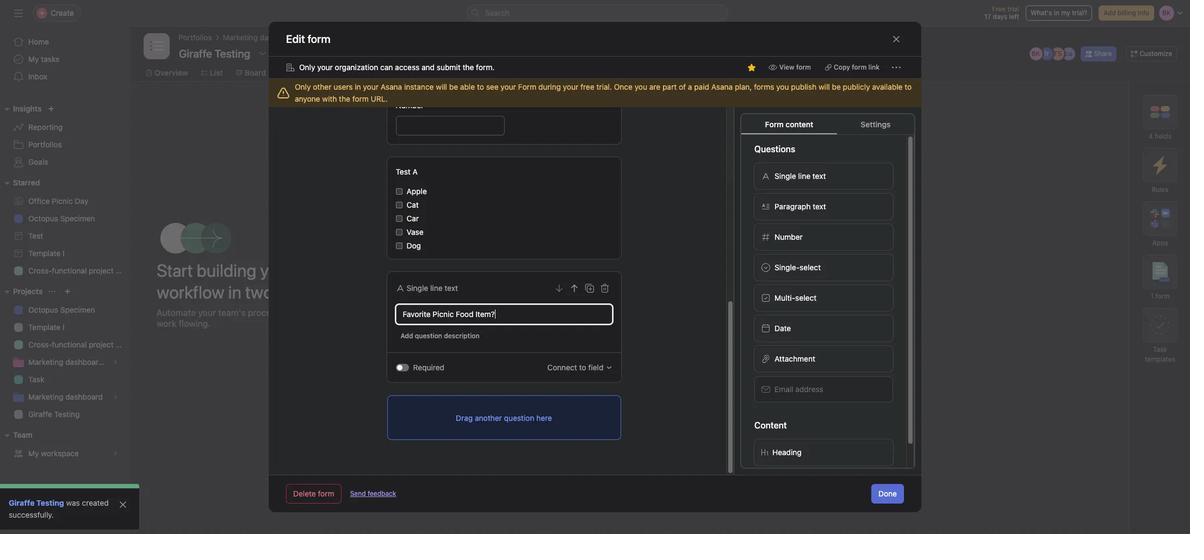 Task type: vqa. For each thing, say whether or not it's contained in the screenshot.
dashboard to the left
yes



Task type: locate. For each thing, give the bounding box(es) containing it.
your
[[317, 63, 333, 72], [363, 82, 379, 91], [501, 82, 516, 91], [563, 82, 578, 91], [260, 260, 293, 280], [198, 308, 216, 317]]

1 vertical spatial text
[[813, 202, 826, 211]]

0 horizontal spatial day
[[75, 196, 88, 206]]

send feedback link
[[350, 489, 396, 499]]

picnic for office picnic day link
[[52, 196, 73, 206]]

1 vertical spatial template
[[28, 323, 61, 332]]

0 vertical spatial office
[[28, 196, 50, 206]]

tasks up this project?
[[450, 233, 476, 246]]

global element
[[0, 27, 131, 92]]

marketing dashboard link up 'add to starred' icon
[[223, 32, 297, 44]]

add left billing
[[1104, 9, 1116, 17]]

template down projects
[[28, 323, 61, 332]]

view
[[779, 63, 794, 71]]

day inside button
[[462, 333, 476, 342]]

day up test link
[[75, 196, 88, 206]]

inbox
[[28, 72, 47, 81]]

1 horizontal spatial the
[[463, 63, 474, 72]]

to left field in the bottom of the page
[[579, 363, 586, 372]]

form inside only other users in your asana instance will be able to see your form during your free trial.  once you are part of a paid asana plan, forms you publish will be publicly available to anyone with the form url.
[[518, 82, 536, 91]]

what's in my trial?
[[1031, 9, 1087, 17]]

giraffe up successfully.
[[9, 498, 35, 507]]

form
[[796, 63, 811, 71], [852, 63, 867, 71], [352, 94, 369, 103], [1155, 292, 1170, 300], [318, 489, 334, 498]]

single
[[774, 171, 796, 181], [407, 283, 428, 293]]

view form
[[779, 63, 811, 71]]

0 vertical spatial dashboard
[[260, 33, 297, 42]]

1 horizontal spatial asana
[[711, 82, 733, 91]]

2 octopus specimen from the top
[[28, 305, 95, 314]]

1 horizontal spatial portfolios
[[178, 33, 212, 42]]

asana up url.
[[381, 82, 402, 91]]

0 vertical spatial template i link
[[7, 245, 124, 262]]

2 template from the top
[[28, 323, 61, 332]]

functional for 1st cross-functional project plan link from the top
[[52, 266, 87, 275]]

to right available
[[905, 82, 912, 91]]

line
[[798, 171, 810, 181], [430, 283, 442, 293]]

cross- for first cross-functional project plan link from the bottom
[[28, 340, 52, 349]]

1 vertical spatial octopus specimen link
[[7, 301, 124, 319]]

marketing dashboard inside projects element
[[28, 392, 103, 401]]

added
[[509, 233, 540, 246]]

question
[[415, 332, 442, 340], [504, 413, 534, 422]]

0 horizontal spatial single line text
[[407, 283, 458, 293]]

select down single-select
[[795, 293, 816, 302]]

1 vertical spatial cross-functional project plan
[[28, 340, 130, 349]]

add for add question description
[[401, 332, 413, 340]]

1 template from the top
[[28, 249, 61, 258]]

0 horizontal spatial form
[[518, 82, 536, 91]]

1 horizontal spatial number
[[774, 232, 803, 241]]

0 horizontal spatial you
[[635, 82, 647, 91]]

0 vertical spatial select
[[800, 263, 821, 272]]

office inside the starred element
[[28, 196, 50, 206]]

0 horizontal spatial test
[[28, 231, 43, 240]]

my inside teams element
[[28, 449, 39, 458]]

add down the forms
[[401, 332, 413, 340]]

start building your workflow in two minutes automate your team's process and keep work flowing.
[[157, 260, 336, 328]]

text down this project?
[[445, 283, 458, 293]]

will right publish
[[819, 82, 830, 91]]

template i up marketing dashboards link
[[28, 323, 65, 332]]

octopus specimen for 1st "octopus specimen" link from the bottom of the page
[[28, 305, 95, 314]]

form up questions
[[765, 120, 784, 129]]

my for my workspace
[[28, 449, 39, 458]]

day for office picnic day link
[[75, 196, 88, 206]]

dashboard up 'add to starred' icon
[[260, 33, 297, 42]]

only up "anyone" at the left top
[[295, 82, 311, 91]]

and left keep
[[282, 308, 297, 317]]

cross-functional project plan for first cross-functional project plan link from the bottom
[[28, 340, 130, 349]]

picnic up required
[[439, 333, 460, 342]]

office picnic day up test link
[[28, 196, 88, 206]]

1 vertical spatial dashboard
[[65, 392, 103, 401]]

1 i from the top
[[63, 249, 65, 258]]

1 vertical spatial portfolios
[[28, 140, 62, 149]]

2 vertical spatial tasks
[[639, 303, 656, 311]]

functional for first cross-functional project plan link from the bottom
[[52, 340, 87, 349]]

my tasks
[[28, 54, 59, 64]]

in up team's
[[228, 281, 241, 302]]

1 horizontal spatial will
[[819, 82, 830, 91]]

you right once
[[635, 82, 647, 91]]

specimen down office picnic day link
[[60, 214, 95, 223]]

specimen up dashboards
[[60, 305, 95, 314]]

1 vertical spatial my
[[28, 449, 39, 458]]

1 specimen from the top
[[60, 214, 95, 223]]

1 vertical spatial number
[[774, 232, 803, 241]]

and
[[421, 63, 435, 72], [282, 308, 297, 317]]

access
[[395, 63, 419, 72]]

cross-functional project plan link up marketing dashboards
[[7, 336, 130, 354]]

1 horizontal spatial in
[[355, 82, 361, 91]]

the down users at the top
[[339, 94, 350, 103]]

be left able
[[449, 82, 458, 91]]

office inside button
[[416, 333, 437, 342]]

test left 'a'
[[396, 167, 411, 176]]

1 vertical spatial the
[[339, 94, 350, 103]]

form right 1
[[1155, 292, 1170, 300]]

will down submit
[[436, 82, 447, 91]]

form left link
[[852, 63, 867, 71]]

i down test link
[[63, 249, 65, 258]]

1 project from the top
[[89, 266, 114, 275]]

specimen inside projects element
[[60, 305, 95, 314]]

form inside button
[[852, 63, 867, 71]]

0 vertical spatial marketing dashboard link
[[223, 32, 297, 44]]

1 horizontal spatial are
[[649, 82, 660, 91]]

form for 1 form
[[1155, 292, 1170, 300]]

i for template i link inside projects element
[[63, 323, 65, 332]]

remove field image
[[600, 284, 609, 293]]

0 horizontal spatial tasks
[[41, 54, 59, 64]]

add inside button
[[1104, 9, 1116, 17]]

2 plan from the top
[[116, 340, 130, 349]]

i
[[63, 249, 65, 258], [63, 323, 65, 332]]

project down test link
[[89, 266, 114, 275]]

cross-functional project plan down test link
[[28, 266, 130, 275]]

cross-functional project plan inside the starred element
[[28, 266, 130, 275]]

close this dialog image
[[892, 35, 901, 43]]

0 vertical spatial octopus specimen
[[28, 214, 95, 223]]

field
[[588, 363, 603, 372]]

add for add billing info
[[1104, 9, 1116, 17]]

my
[[28, 54, 39, 64], [28, 449, 39, 458]]

task for task templates
[[1153, 345, 1167, 354]]

testing inside 'giraffe testing' link
[[54, 410, 80, 419]]

1 vertical spatial add
[[401, 332, 413, 340]]

to left this
[[677, 303, 683, 311]]

delete
[[293, 489, 316, 498]]

organization
[[335, 63, 378, 72]]

connect to field button
[[547, 362, 612, 374]]

marketing dashboard down task link
[[28, 392, 103, 401]]

messages
[[524, 68, 560, 77]]

insights button
[[0, 102, 42, 115]]

1 horizontal spatial test
[[396, 167, 411, 176]]

1 template i from the top
[[28, 249, 65, 258]]

1 vertical spatial giraffe testing link
[[9, 498, 64, 507]]

remove from starred image
[[747, 63, 756, 72]]

0 vertical spatial i
[[63, 249, 65, 258]]

1 horizontal spatial add
[[1104, 9, 1116, 17]]

day inside the starred element
[[75, 196, 88, 206]]

1 you from the left
[[635, 82, 647, 91]]

1 vertical spatial select
[[795, 293, 816, 302]]

office picnic day inside button
[[416, 333, 476, 342]]

functional up marketing dashboards
[[52, 340, 87, 349]]

1 template i link from the top
[[7, 245, 124, 262]]

i up marketing dashboards
[[63, 323, 65, 332]]

1 my from the top
[[28, 54, 39, 64]]

paragraph text
[[774, 202, 826, 211]]

timeline
[[288, 68, 318, 77]]

office picnic day for office picnic day button
[[416, 333, 476, 342]]

tasks down home
[[41, 54, 59, 64]]

1 cross-functional project plan from the top
[[28, 266, 130, 275]]

task up templates
[[1153, 345, 1167, 354]]

2 octopus from the top
[[28, 305, 58, 314]]

free trial 17 days left
[[984, 5, 1019, 21]]

only your organization can access and submit the form.
[[299, 63, 495, 72]]

giraffe testing inside projects element
[[28, 410, 80, 419]]

portfolios link
[[178, 32, 212, 44], [7, 136, 124, 153]]

portfolios inside insights element
[[28, 140, 62, 149]]

0 horizontal spatial the
[[339, 94, 350, 103]]

office picnic day inside the starred element
[[28, 196, 88, 206]]

1 horizontal spatial line
[[798, 171, 810, 181]]

marketing
[[223, 33, 258, 42], [28, 357, 63, 367], [28, 392, 63, 401]]

1 vertical spatial office picnic day
[[416, 333, 476, 342]]

test inside edit form dialog
[[396, 167, 411, 176]]

1 vertical spatial octopus
[[28, 305, 58, 314]]

of
[[679, 82, 686, 91]]

single up the forms
[[407, 283, 428, 293]]

be left 'publicly'
[[832, 82, 841, 91]]

my inside the 'global' element
[[28, 54, 39, 64]]

are inside only other users in your asana instance will be able to see your form during your free trial.  once you are part of a paid asana plan, forms you publish will be publicly available to anyone with the form url.
[[649, 82, 660, 91]]

picnic inside office picnic day link
[[52, 196, 73, 206]]

octopus specimen down projects
[[28, 305, 95, 314]]

form for delete form
[[318, 489, 334, 498]]

workflow
[[394, 68, 428, 77]]

1 plan from the top
[[116, 266, 130, 275]]

template i link up marketing dashboards
[[7, 319, 124, 336]]

info
[[1138, 9, 1149, 17]]

1 horizontal spatial office picnic day
[[416, 333, 476, 342]]

picnic
[[52, 196, 73, 206], [439, 333, 460, 342]]

office picnic day up required
[[416, 333, 476, 342]]

are right how
[[432, 233, 448, 246]]

octopus specimen link down starred
[[7, 210, 124, 227]]

office up required
[[416, 333, 437, 342]]

1 vertical spatial cross-functional project plan link
[[7, 336, 130, 354]]

attachment
[[774, 354, 815, 363]]

my down the team
[[28, 449, 39, 458]]

other
[[313, 82, 331, 91]]

1 vertical spatial picnic
[[439, 333, 460, 342]]

workflow
[[157, 281, 224, 302]]

projects element
[[0, 282, 131, 425]]

1 octopus specimen from the top
[[28, 214, 95, 223]]

2 i from the top
[[63, 323, 65, 332]]

test down office picnic day link
[[28, 231, 43, 240]]

tasks inside when tasks move to this section, what should happen automatically?
[[639, 303, 656, 311]]

task inside task templates
[[1153, 345, 1167, 354]]

manually
[[418, 279, 449, 289]]

dashboard down task link
[[65, 392, 103, 401]]

giraffe testing
[[28, 410, 80, 419], [9, 498, 64, 507]]

0 horizontal spatial line
[[430, 283, 442, 293]]

1 vertical spatial day
[[462, 333, 476, 342]]

office picnic day for office picnic day link
[[28, 196, 88, 206]]

octopus specimen link
[[7, 210, 124, 227], [7, 301, 124, 319]]

0 vertical spatial specimen
[[60, 214, 95, 223]]

day for office picnic day button
[[462, 333, 476, 342]]

switch
[[396, 364, 409, 371]]

1 horizontal spatial and
[[421, 63, 435, 72]]

question inside button
[[415, 332, 442, 340]]

you right forms
[[776, 82, 789, 91]]

specimen for second "octopus specimen" link from the bottom
[[60, 214, 95, 223]]

0 vertical spatial task
[[1153, 345, 1167, 354]]

0 vertical spatial cross-functional project plan
[[28, 266, 130, 275]]

hide sidebar image
[[14, 9, 23, 17]]

dashboard
[[463, 68, 502, 77]]

text
[[812, 171, 826, 181], [813, 202, 826, 211], [445, 283, 458, 293]]

test inside the starred element
[[28, 231, 43, 240]]

template down test link
[[28, 249, 61, 258]]

marketing dashboard up 'add to starred' icon
[[223, 33, 297, 42]]

number down instance
[[396, 101, 424, 110]]

1 cross- from the top
[[28, 266, 52, 275]]

17
[[984, 13, 991, 21]]

None text field
[[176, 44, 253, 63]]

0 vertical spatial office picnic day
[[28, 196, 88, 206]]

0 horizontal spatial and
[[282, 308, 297, 317]]

single down questions
[[774, 171, 796, 181]]

workspace
[[41, 449, 79, 458]]

anyone
[[295, 94, 320, 103]]

template i link inside projects element
[[7, 319, 124, 336]]

cross- inside the starred element
[[28, 266, 52, 275]]

giraffe up the team
[[28, 410, 52, 419]]

cross-functional project plan inside projects element
[[28, 340, 130, 349]]

1 horizontal spatial form
[[765, 120, 784, 129]]

select for multi-
[[795, 293, 816, 302]]

0 horizontal spatial in
[[228, 281, 241, 302]]

template i link down office picnic day link
[[7, 245, 124, 262]]

the left 'form.'
[[463, 63, 474, 72]]

single line text up the forms
[[407, 283, 458, 293]]

portfolios link up list "link"
[[178, 32, 212, 44]]

copy
[[834, 63, 850, 71]]

my up the inbox
[[28, 54, 39, 64]]

office for office picnic day button
[[416, 333, 437, 342]]

required
[[413, 363, 444, 372]]

giraffe testing link inside projects element
[[7, 406, 124, 423]]

and inside start building your workflow in two minutes automate your team's process and keep work flowing.
[[282, 308, 297, 317]]

1 be from the left
[[449, 82, 458, 91]]

marketing dashboards
[[28, 357, 107, 367]]

1 horizontal spatial tasks
[[450, 233, 476, 246]]

in down calendar
[[355, 82, 361, 91]]

project inside projects element
[[89, 340, 114, 349]]

1 vertical spatial are
[[432, 233, 448, 246]]

specimen inside the starred element
[[60, 214, 95, 223]]

a
[[688, 82, 692, 91]]

here
[[536, 413, 552, 422]]

test for test a
[[396, 167, 411, 176]]

start
[[157, 260, 193, 280]]

marketing down task link
[[28, 392, 63, 401]]

2 horizontal spatial in
[[1054, 9, 1059, 17]]

cross-functional project plan up dashboards
[[28, 340, 130, 349]]

testing up teams element
[[54, 410, 80, 419]]

only inside only other users in your asana instance will be able to see your form during your free trial.  once you are part of a paid asana plan, forms you publish will be publicly available to anyone with the form url.
[[295, 82, 311, 91]]

i inside projects element
[[63, 323, 65, 332]]

testing up invite
[[36, 498, 64, 507]]

0 horizontal spatial portfolios link
[[7, 136, 124, 153]]

being
[[479, 233, 506, 246]]

1 vertical spatial test
[[28, 231, 43, 240]]

in inside only other users in your asana instance will be able to see your form during your free trial.  once you are part of a paid asana plan, forms you publish will be publicly available to anyone with the form url.
[[355, 82, 361, 91]]

projects button
[[0, 285, 43, 298]]

2 cross- from the top
[[28, 340, 52, 349]]

picnic up test link
[[52, 196, 73, 206]]

line up add question description
[[430, 283, 442, 293]]

0 horizontal spatial add
[[401, 332, 413, 340]]

2 cross-functional project plan link from the top
[[7, 336, 130, 354]]

octopus inside the starred element
[[28, 214, 58, 223]]

1 horizontal spatial office
[[416, 333, 437, 342]]

functional down test link
[[52, 266, 87, 275]]

tasks inside the 'global' element
[[41, 54, 59, 64]]

1 vertical spatial marketing
[[28, 357, 63, 367]]

part
[[662, 82, 677, 91]]

day down favorite picnic food item? text box
[[462, 333, 476, 342]]

0 vertical spatial portfolios link
[[178, 32, 212, 44]]

asana right the paid
[[711, 82, 733, 91]]

only for only other users in your asana instance will be able to see your form during your free trial.  once you are part of a paid asana plan, forms you publish will be publicly available to anyone with the form url.
[[295, 82, 311, 91]]

task
[[1153, 345, 1167, 354], [28, 375, 44, 384]]

portfolios up list "link"
[[178, 33, 212, 42]]

form right delete
[[318, 489, 334, 498]]

1 horizontal spatial task
[[1153, 345, 1167, 354]]

in
[[1054, 9, 1059, 17], [355, 82, 361, 91], [228, 281, 241, 302]]

1 vertical spatial in
[[355, 82, 361, 91]]

i inside the starred element
[[63, 249, 65, 258]]

1 vertical spatial question
[[504, 413, 534, 422]]

2 functional from the top
[[52, 340, 87, 349]]

0 horizontal spatial question
[[415, 332, 442, 340]]

2 cross-functional project plan from the top
[[28, 340, 130, 349]]

1 vertical spatial project
[[89, 340, 114, 349]]

1 vertical spatial plan
[[116, 340, 130, 349]]

the inside only other users in your asana instance will be able to see your form during your free trial.  once you are part of a paid asana plan, forms you publish will be publicly available to anyone with the form url.
[[339, 94, 350, 103]]

office down starred
[[28, 196, 50, 206]]

your up the other
[[317, 63, 333, 72]]

functional inside the starred element
[[52, 266, 87, 275]]

0 vertical spatial and
[[421, 63, 435, 72]]

form left url.
[[352, 94, 369, 103]]

0 vertical spatial template
[[28, 249, 61, 258]]

asana
[[381, 82, 402, 91], [711, 82, 733, 91]]

tasks left move
[[639, 303, 656, 311]]

to inside 'connect to field' dropdown button
[[579, 363, 586, 372]]

single line text up paragraph text
[[774, 171, 826, 181]]

octopus specimen link down projects
[[7, 301, 124, 319]]

list
[[210, 68, 223, 77]]

2 project from the top
[[89, 340, 114, 349]]

giraffe
[[28, 410, 52, 419], [9, 498, 35, 507]]

projects
[[13, 287, 43, 296]]

1 will from the left
[[436, 82, 447, 91]]

0 vertical spatial cross-functional project plan link
[[7, 262, 130, 280]]

portfolios down reporting
[[28, 140, 62, 149]]

select up 'multi-select'
[[800, 263, 821, 272]]

0 vertical spatial day
[[75, 196, 88, 206]]

0 vertical spatial form
[[518, 82, 536, 91]]

0 vertical spatial testing
[[54, 410, 80, 419]]

2 template i link from the top
[[7, 319, 124, 336]]

template i inside the starred element
[[28, 249, 65, 258]]

and inside edit form dialog
[[421, 63, 435, 72]]

1 octopus from the top
[[28, 214, 58, 223]]

your left team's
[[198, 308, 216, 317]]

task for task
[[28, 375, 44, 384]]

octopus down projects
[[28, 305, 58, 314]]

2 asana from the left
[[711, 82, 733, 91]]

octopus for 1st "octopus specimen" link from the bottom of the page
[[28, 305, 58, 314]]

0 vertical spatial single
[[774, 171, 796, 181]]

and left submit
[[421, 63, 435, 72]]

your left free
[[563, 82, 578, 91]]

1 horizontal spatial you
[[776, 82, 789, 91]]

octopus specimen inside the starred element
[[28, 214, 95, 223]]

0 vertical spatial number
[[396, 101, 424, 110]]

task inside projects element
[[28, 375, 44, 384]]

once
[[614, 82, 633, 91]]

0 vertical spatial octopus specimen link
[[7, 210, 124, 227]]

text up paragraph text
[[812, 171, 826, 181]]

line up paragraph text
[[798, 171, 810, 181]]

template i down test link
[[28, 249, 65, 258]]

picnic inside office picnic day button
[[439, 333, 460, 342]]

paragraph
[[774, 202, 811, 211]]

switch inside edit form dialog
[[396, 364, 409, 371]]

starred button
[[0, 176, 40, 189]]

number up single-
[[774, 232, 803, 241]]

functional inside projects element
[[52, 340, 87, 349]]

2 my from the top
[[28, 449, 39, 458]]

marketing dashboards link
[[7, 354, 124, 371]]

portfolios link down reporting
[[7, 136, 124, 153]]

free
[[992, 5, 1006, 13]]

tasks
[[41, 54, 59, 64], [450, 233, 476, 246], [639, 303, 656, 311]]

multi-select
[[774, 293, 816, 302]]

add inside button
[[401, 332, 413, 340]]

question left here
[[504, 413, 534, 422]]

plan inside the starred element
[[116, 266, 130, 275]]

cross-functional project plan
[[28, 266, 130, 275], [28, 340, 130, 349]]

0 horizontal spatial will
[[436, 82, 447, 91]]

octopus specimen
[[28, 214, 95, 223], [28, 305, 95, 314]]

teams element
[[0, 425, 131, 464]]

1 horizontal spatial single line text
[[774, 171, 826, 181]]

cross- inside projects element
[[28, 340, 52, 349]]

1 horizontal spatial question
[[504, 413, 534, 422]]

marketing up task link
[[28, 357, 63, 367]]

are left part
[[649, 82, 660, 91]]

0 vertical spatial only
[[299, 63, 315, 72]]

1 functional from the top
[[52, 266, 87, 275]]

0 vertical spatial portfolios
[[178, 33, 212, 42]]

project up dashboards
[[89, 340, 114, 349]]

1 vertical spatial cross-
[[28, 340, 52, 349]]

starred element
[[0, 173, 131, 282]]

1 vertical spatial only
[[295, 82, 311, 91]]

to inside when tasks move to this section, what should happen automatically?
[[677, 303, 683, 311]]

list image
[[150, 40, 163, 53]]

0 vertical spatial plan
[[116, 266, 130, 275]]

1 horizontal spatial marketing dashboard
[[223, 33, 297, 42]]

0 vertical spatial functional
[[52, 266, 87, 275]]

to left see
[[477, 82, 484, 91]]

1 vertical spatial specimen
[[60, 305, 95, 314]]

plan inside projects element
[[116, 340, 130, 349]]

add to starred image
[[274, 49, 282, 58]]

template i link inside the starred element
[[7, 245, 124, 262]]

2 specimen from the top
[[60, 305, 95, 314]]

0 vertical spatial octopus
[[28, 214, 58, 223]]

1 horizontal spatial single
[[774, 171, 796, 181]]

cross-functional project plan link down test link
[[7, 262, 130, 280]]

2 template i from the top
[[28, 323, 65, 332]]

my workspace
[[28, 449, 79, 458]]

task down marketing dashboards link
[[28, 375, 44, 384]]

1 vertical spatial giraffe testing
[[9, 498, 64, 507]]

octopus specimen inside projects element
[[28, 305, 95, 314]]

octopus inside projects element
[[28, 305, 58, 314]]

1 vertical spatial marketing dashboard link
[[7, 388, 124, 406]]

giraffe testing up successfully.
[[9, 498, 64, 507]]

delete form
[[293, 489, 334, 498]]

left
[[1009, 13, 1019, 21]]

done
[[878, 489, 897, 498]]



Task type: describe. For each thing, give the bounding box(es) containing it.
1 vertical spatial single line text
[[407, 283, 458, 293]]

move this field down image
[[554, 284, 563, 293]]

when
[[619, 303, 638, 311]]

1 vertical spatial single
[[407, 283, 428, 293]]

select for single-
[[800, 263, 821, 272]]

form for copy form link
[[852, 63, 867, 71]]

was
[[66, 498, 80, 507]]

2 be from the left
[[832, 82, 841, 91]]

trial.
[[596, 82, 612, 91]]

template inside the starred element
[[28, 249, 61, 258]]

home
[[28, 37, 49, 46]]

content
[[786, 120, 813, 129]]

2 you from the left
[[776, 82, 789, 91]]

your up two minutes
[[260, 260, 293, 280]]

send feedback
[[350, 490, 396, 498]]

in inside 'button'
[[1054, 9, 1059, 17]]

1 vertical spatial giraffe
[[9, 498, 35, 507]]

0 horizontal spatial number
[[396, 101, 424, 110]]

settings
[[861, 120, 891, 129]]

two minutes
[[245, 281, 336, 302]]

form inside only other users in your asana instance will be able to see your form during your free trial.  once you are part of a paid asana plan, forms you publish will be publicly available to anyone with the form url.
[[352, 94, 369, 103]]

billing
[[1118, 9, 1136, 17]]

task link
[[7, 371, 124, 388]]

Question name text field
[[396, 305, 612, 324]]

picnic for office picnic day button
[[439, 333, 460, 342]]

search button
[[467, 4, 728, 22]]

goals link
[[7, 153, 124, 171]]

1 horizontal spatial portfolios link
[[178, 32, 212, 44]]

add billing info button
[[1099, 5, 1154, 21]]

0 vertical spatial the
[[463, 63, 474, 72]]

this
[[685, 303, 696, 311]]

team
[[13, 430, 32, 439]]

insights element
[[0, 99, 131, 173]]

trial?
[[1072, 9, 1087, 17]]

test a
[[396, 167, 418, 176]]

another
[[475, 413, 502, 422]]

work flowing.
[[157, 318, 211, 328]]

office for office picnic day link
[[28, 196, 50, 206]]

tasks inside how are tasks being added to this project?
[[450, 233, 476, 246]]

0 horizontal spatial marketing dashboard link
[[7, 388, 124, 406]]

connect to field
[[547, 363, 603, 372]]

1 form
[[1151, 292, 1170, 300]]

happen
[[619, 312, 643, 321]]

1 vertical spatial portfolios link
[[7, 136, 124, 153]]

dashboard link
[[454, 67, 502, 79]]

form content
[[765, 120, 813, 129]]

untitled
[[617, 252, 649, 262]]

cross- for 1st cross-functional project plan link from the top
[[28, 266, 52, 275]]

1 vertical spatial testing
[[36, 498, 64, 507]]

drag
[[456, 413, 473, 422]]

only for only your organization can access and submit the form.
[[299, 63, 315, 72]]

board link
[[236, 67, 266, 79]]

in inside start building your workflow in two minutes automate your team's process and keep work flowing.
[[228, 281, 241, 302]]

files
[[582, 68, 598, 77]]

what's in my trial? button
[[1026, 5, 1092, 21]]

how are tasks being added to this project?
[[407, 233, 552, 261]]

co
[[1065, 49, 1072, 58]]

2 octopus specimen link from the top
[[7, 301, 124, 319]]

heading
[[772, 448, 802, 457]]

plan for 1st cross-functional project plan link from the top
[[116, 266, 130, 275]]

created
[[82, 498, 109, 507]]

0 vertical spatial line
[[798, 171, 810, 181]]

specimen for 1st "octopus specimen" link from the bottom of the page
[[60, 305, 95, 314]]

see
[[486, 82, 499, 91]]

url.
[[371, 94, 388, 103]]

1 vertical spatial line
[[430, 283, 442, 293]]

copy form link button
[[820, 60, 884, 75]]

invite
[[30, 515, 50, 524]]

able
[[460, 82, 475, 91]]

cross-functional project plan for 1st cross-functional project plan link from the top
[[28, 266, 130, 275]]

add question description
[[401, 332, 480, 340]]

forms
[[395, 311, 415, 320]]

trial
[[1007, 5, 1019, 13]]

overview link
[[146, 67, 188, 79]]

0 vertical spatial text
[[812, 171, 826, 181]]

only other users in your asana instance will be able to see your form during your free trial.  once you are part of a paid asana plan, forms you publish will be publicly available to anyone with the form url.
[[295, 82, 912, 103]]

2 vertical spatial text
[[445, 283, 458, 293]]

office picnic day button
[[395, 326, 564, 351]]

0 vertical spatial marketing
[[223, 33, 258, 42]]

to inside how are tasks being added to this project?
[[542, 233, 552, 246]]

messages link
[[515, 67, 560, 79]]

form for view form
[[796, 63, 811, 71]]

email address
[[774, 385, 823, 394]]

publish
[[791, 82, 816, 91]]

template inside projects element
[[28, 323, 61, 332]]

1 vertical spatial form
[[765, 120, 784, 129]]

section
[[617, 235, 641, 243]]

project inside the starred element
[[89, 266, 114, 275]]

process
[[248, 308, 280, 317]]

instance
[[404, 82, 434, 91]]

what
[[725, 303, 740, 311]]

2 vertical spatial marketing
[[28, 392, 63, 401]]

your right see
[[501, 82, 516, 91]]

task templates
[[1145, 345, 1175, 363]]

my for my tasks
[[28, 54, 39, 64]]

dashboard inside projects element
[[65, 392, 103, 401]]

search list box
[[467, 4, 728, 22]]

more actions image
[[892, 63, 901, 72]]

inbox link
[[7, 68, 124, 85]]

plan for first cross-functional project plan link from the bottom
[[116, 340, 130, 349]]

timeline link
[[279, 67, 318, 79]]

edit form
[[286, 32, 330, 45]]

octopus for second "octopus specimen" link from the bottom
[[28, 214, 58, 223]]

your up url.
[[363, 82, 379, 91]]

insights
[[13, 104, 42, 113]]

when tasks move to this section, what should happen automatically?
[[619, 303, 763, 321]]

fields
[[1155, 132, 1172, 140]]

tasks for my tasks
[[41, 54, 59, 64]]

move
[[658, 303, 675, 311]]

delete form button
[[286, 484, 341, 504]]

automate
[[157, 308, 196, 317]]

2 will from the left
[[819, 82, 830, 91]]

are inside how are tasks being added to this project?
[[432, 233, 448, 246]]

invite button
[[10, 510, 57, 530]]

my
[[1061, 9, 1070, 17]]

content
[[754, 420, 787, 430]]

0 vertical spatial single line text
[[774, 171, 826, 181]]

1 asana from the left
[[381, 82, 402, 91]]

1 cross-functional project plan link from the top
[[7, 262, 130, 280]]

octopus specimen for second "octopus specimen" link from the bottom
[[28, 214, 95, 223]]

description
[[444, 332, 480, 340]]

share button
[[1081, 46, 1117, 61]]

should
[[742, 303, 763, 311]]

1
[[1151, 292, 1154, 300]]

address
[[795, 385, 823, 394]]

copy form link
[[834, 63, 879, 71]]

home link
[[7, 33, 124, 51]]

my workspace link
[[7, 445, 124, 462]]

tasks for when tasks move to this section, what should happen automatically?
[[639, 303, 656, 311]]

test link
[[7, 227, 124, 245]]

building
[[197, 260, 256, 280]]

during
[[538, 82, 561, 91]]

i for template i link inside the starred element
[[63, 249, 65, 258]]

1 octopus specimen link from the top
[[7, 210, 124, 227]]

days
[[993, 13, 1007, 21]]

forms
[[754, 82, 774, 91]]

rules
[[1152, 185, 1169, 194]]

feedback
[[368, 490, 396, 498]]

view form button
[[763, 60, 816, 75]]

plan,
[[735, 82, 752, 91]]

giraffe inside projects element
[[28, 410, 52, 419]]

duplicate this question image
[[585, 284, 594, 293]]

apps
[[1152, 239, 1168, 247]]

files link
[[573, 67, 598, 79]]

section
[[652, 252, 681, 262]]

move this field up image
[[570, 284, 578, 293]]

untitled section button
[[617, 247, 786, 267]]

test for test
[[28, 231, 43, 240]]

edit form dialog
[[269, 0, 921, 512]]

form.
[[476, 63, 495, 72]]

close image
[[119, 500, 127, 509]]

dashboards
[[65, 357, 107, 367]]

0 vertical spatial marketing dashboard
[[223, 33, 297, 42]]

template i inside projects element
[[28, 323, 65, 332]]



